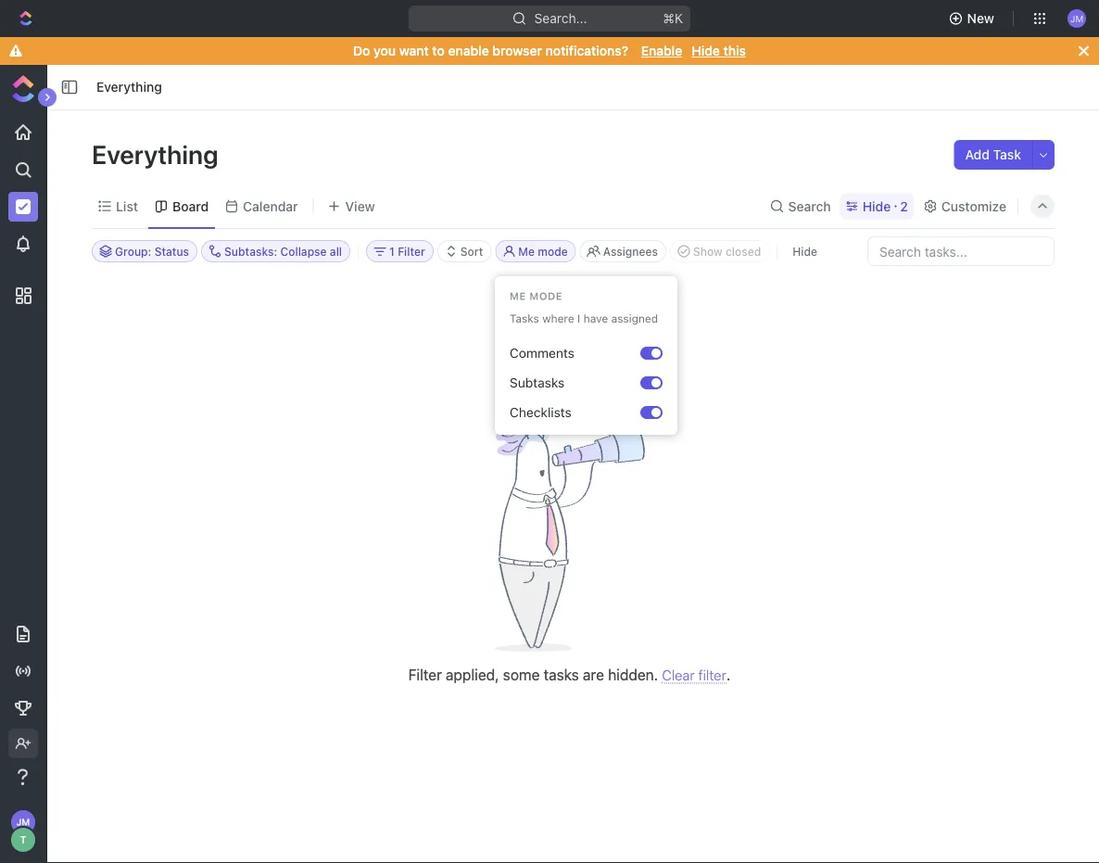 Task type: vqa. For each thing, say whether or not it's contained in the screenshot.
Enter Username text box
no



Task type: locate. For each thing, give the bounding box(es) containing it.
list
[[116, 198, 138, 214]]

hide
[[692, 43, 721, 58], [863, 198, 892, 214], [793, 245, 818, 258]]

search...
[[535, 11, 588, 26]]

everything
[[96, 79, 162, 95], [92, 139, 224, 169]]

clear
[[662, 667, 695, 683]]

2 horizontal spatial hide
[[863, 198, 892, 214]]

mode down "me mode" dropdown button
[[530, 290, 563, 302]]

browser
[[493, 43, 543, 58]]

clear filter link
[[662, 648, 727, 684]]

filter
[[409, 666, 442, 684]]

hide for hide
[[793, 245, 818, 258]]

mode left assignees button
[[538, 245, 568, 258]]

hide left this
[[692, 43, 721, 58]]

board
[[172, 198, 209, 214]]

0 horizontal spatial hide
[[692, 43, 721, 58]]

1 vertical spatial me
[[510, 290, 527, 302]]

me mode down "me mode" dropdown button
[[510, 290, 563, 302]]

me mode inside dropdown button
[[519, 245, 568, 258]]

notifications?
[[546, 43, 629, 58]]

1 horizontal spatial hide
[[793, 245, 818, 258]]

filter applied, some tasks are hidden. clear filter .
[[409, 666, 731, 684]]

2 vertical spatial hide
[[793, 245, 818, 258]]

customize
[[942, 198, 1007, 214]]

subtasks button
[[503, 368, 641, 398]]

0 vertical spatial mode
[[538, 245, 568, 258]]

enable
[[641, 43, 683, 58]]

hide inside button
[[793, 245, 818, 258]]

me mode
[[519, 245, 568, 258], [510, 290, 563, 302]]

1 vertical spatial everything
[[92, 139, 224, 169]]

me mode left assignees button
[[519, 245, 568, 258]]

⌘k
[[663, 11, 684, 26]]

hide button
[[786, 240, 825, 262]]

new
[[968, 11, 995, 26]]

comments button
[[503, 339, 641, 368]]

mode
[[538, 245, 568, 258], [530, 290, 563, 302]]

to
[[433, 43, 445, 58]]

filter
[[699, 667, 727, 683]]

do
[[353, 43, 370, 58]]

new button
[[942, 4, 1006, 33]]

comments
[[510, 345, 575, 361]]

board link
[[169, 193, 209, 219]]

checklists button
[[503, 398, 641, 428]]

hide left 2
[[863, 198, 892, 214]]

customize button
[[918, 193, 1013, 219]]

mode inside "me mode" dropdown button
[[538, 245, 568, 258]]

0 vertical spatial everything
[[96, 79, 162, 95]]

2
[[901, 198, 909, 214]]

assignees button
[[580, 240, 667, 262]]

hide down search "button"
[[793, 245, 818, 258]]

want
[[399, 43, 429, 58]]

0 vertical spatial me mode
[[519, 245, 568, 258]]

1 vertical spatial hide
[[863, 198, 892, 214]]

0 vertical spatial me
[[519, 245, 535, 258]]

me
[[519, 245, 535, 258], [510, 290, 527, 302]]



Task type: describe. For each thing, give the bounding box(es) containing it.
Search tasks... text field
[[869, 237, 1054, 265]]

list link
[[112, 193, 138, 219]]

1 vertical spatial me mode
[[510, 290, 563, 302]]

hide for hide 2
[[863, 198, 892, 214]]

add task
[[966, 147, 1022, 162]]

everything link
[[92, 76, 167, 98]]

hide 2
[[863, 198, 909, 214]]

search button
[[765, 193, 837, 219]]

subtasks
[[510, 375, 565, 390]]

assignees
[[603, 245, 658, 258]]

task
[[994, 147, 1022, 162]]

do you want to enable browser notifications? enable hide this
[[353, 43, 747, 58]]

tasks
[[544, 666, 579, 684]]

me inside dropdown button
[[519, 245, 535, 258]]

add
[[966, 147, 990, 162]]

enable
[[448, 43, 489, 58]]

applied,
[[446, 666, 499, 684]]

some
[[503, 666, 540, 684]]

calendar link
[[239, 193, 298, 219]]

0 vertical spatial hide
[[692, 43, 721, 58]]

.
[[727, 666, 731, 684]]

add task button
[[955, 140, 1033, 170]]

search
[[789, 198, 832, 214]]

calendar
[[243, 198, 298, 214]]

this
[[724, 43, 747, 58]]

checklists
[[510, 405, 572, 420]]

you
[[374, 43, 396, 58]]

me mode button
[[496, 240, 577, 262]]

hidden.
[[608, 666, 659, 684]]

are
[[583, 666, 605, 684]]

1 vertical spatial mode
[[530, 290, 563, 302]]



